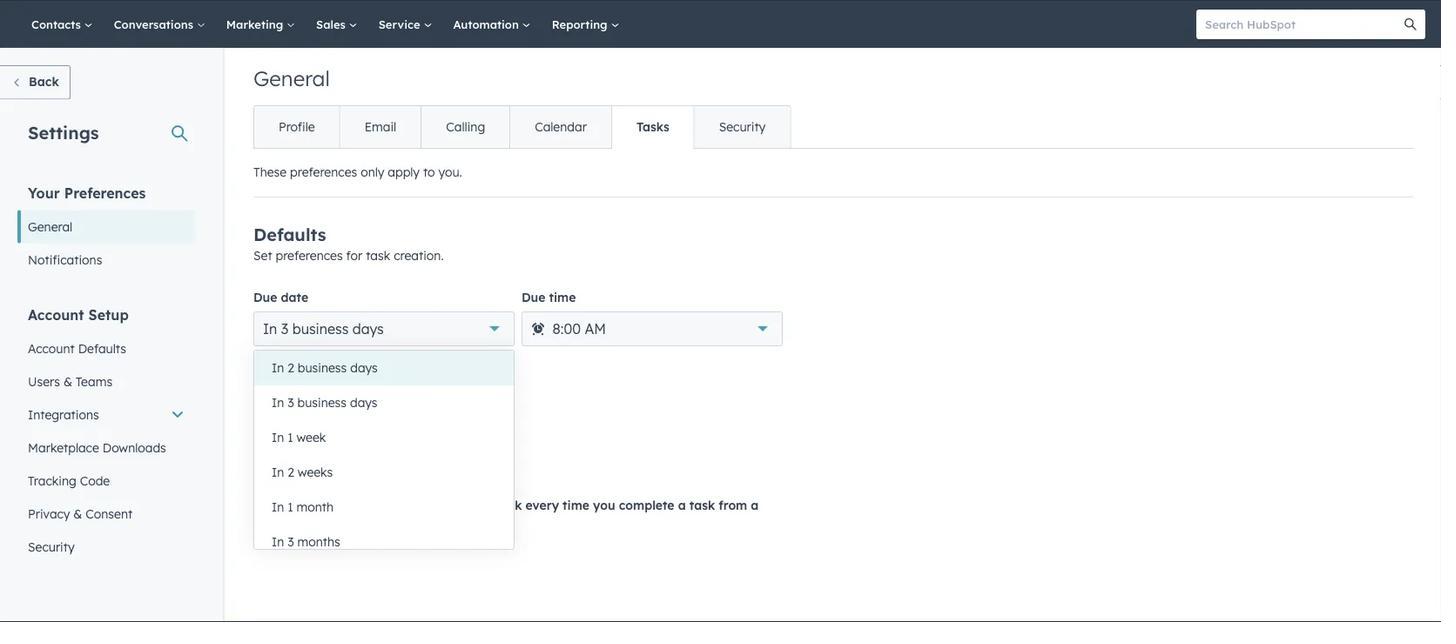 Task type: locate. For each thing, give the bounding box(es) containing it.
in 2 business days
[[272, 360, 378, 376]]

for inside 'follow-up tasks set preferences for follow-up reminders.'
[[346, 463, 363, 478]]

you
[[593, 498, 615, 513]]

your preferences element
[[17, 183, 195, 276]]

in down follow-
[[272, 465, 284, 480]]

tracking
[[28, 473, 76, 489]]

0 vertical spatial in 3 business days
[[263, 320, 384, 338]]

to left the create
[[369, 498, 381, 513]]

complete
[[619, 498, 674, 513]]

1 vertical spatial general
[[28, 219, 72, 234]]

a right 'from'
[[751, 498, 759, 513]]

in down list
[[272, 535, 284, 550]]

in down due date
[[263, 320, 277, 338]]

tracking code link
[[17, 465, 195, 498]]

2 horizontal spatial up
[[477, 498, 493, 513]]

8:00 am
[[552, 320, 606, 338]]

week
[[297, 430, 326, 445]]

days up in 2 business days button
[[352, 320, 384, 338]]

& right users
[[63, 374, 72, 389]]

to left you.
[[423, 165, 435, 180]]

in left reminder
[[272, 395, 284, 411]]

1 vertical spatial security
[[28, 539, 75, 555]]

1 1 from the top
[[288, 430, 293, 445]]

time left you
[[563, 498, 589, 513]]

business up reminder
[[298, 360, 347, 376]]

weeks
[[298, 465, 333, 480]]

0 horizontal spatial security link
[[17, 531, 195, 564]]

0 horizontal spatial to
[[369, 498, 381, 513]]

task left every on the left bottom
[[496, 498, 522, 513]]

for
[[346, 248, 363, 263], [346, 463, 363, 478]]

sales
[[316, 17, 349, 31]]

1 vertical spatial 2
[[288, 465, 294, 480]]

0 vertical spatial 3
[[281, 320, 288, 338]]

follow-
[[366, 463, 404, 478]]

1 vertical spatial &
[[73, 506, 82, 522]]

security inside account setup element
[[28, 539, 75, 555]]

in 3 business days down in 2 business days
[[272, 395, 377, 411]]

task left 'from'
[[689, 498, 715, 513]]

general
[[253, 65, 330, 91], [28, 219, 72, 234]]

due
[[253, 290, 277, 305], [522, 290, 546, 305]]

2 down follow-
[[288, 465, 294, 480]]

in up no
[[272, 360, 284, 376]]

1 for from the top
[[346, 248, 363, 263]]

2 a from the left
[[678, 498, 686, 513]]

1 horizontal spatial up
[[404, 463, 419, 478]]

0 horizontal spatial defaults
[[78, 341, 126, 356]]

0 horizontal spatial security
[[28, 539, 75, 555]]

0 vertical spatial time
[[549, 290, 576, 305]]

3 right no
[[288, 395, 294, 411]]

2 vertical spatial days
[[350, 395, 377, 411]]

&
[[63, 374, 72, 389], [73, 506, 82, 522]]

in up list
[[272, 500, 284, 515]]

in 3 business days
[[263, 320, 384, 338], [272, 395, 377, 411]]

& for users
[[63, 374, 72, 389]]

1 vertical spatial days
[[350, 360, 378, 376]]

2 for weeks
[[288, 465, 294, 480]]

0 vertical spatial set
[[253, 248, 272, 263]]

1 due from the left
[[253, 290, 277, 305]]

tracking code
[[28, 473, 110, 489]]

defaults up users & teams link
[[78, 341, 126, 356]]

1
[[288, 430, 293, 445], [288, 500, 293, 515]]

1 horizontal spatial defaults
[[253, 224, 326, 246]]

1 2 from the top
[[288, 360, 294, 376]]

1 vertical spatial set
[[253, 463, 272, 478]]

general down your
[[28, 219, 72, 234]]

account defaults link
[[17, 332, 195, 365]]

to inside 'get prompted to create a follow up task every time you complete a task from a list view'
[[369, 498, 381, 513]]

up
[[317, 439, 339, 461], [404, 463, 419, 478], [477, 498, 493, 513]]

defaults
[[253, 224, 326, 246], [78, 341, 126, 356]]

2 vertical spatial business
[[297, 395, 347, 411]]

due for due date
[[253, 290, 277, 305]]

0 vertical spatial for
[[346, 248, 363, 263]]

in for in 2 weeks button
[[272, 465, 284, 480]]

list box
[[254, 351, 514, 560]]

set inside defaults set preferences for task creation.
[[253, 248, 272, 263]]

for left creation.
[[346, 248, 363, 263]]

1 horizontal spatial general
[[253, 65, 330, 91]]

up up "weeks"
[[317, 439, 339, 461]]

in 3 business days button
[[254, 386, 514, 421]]

& right privacy
[[73, 506, 82, 522]]

up up the create
[[404, 463, 419, 478]]

tasks link
[[611, 106, 694, 148]]

0 horizontal spatial general
[[28, 219, 72, 234]]

0 horizontal spatial due
[[253, 290, 277, 305]]

set up due date
[[253, 248, 272, 263]]

security inside "navigation"
[[719, 119, 766, 135]]

calling link
[[421, 106, 510, 148]]

set down follow-
[[253, 463, 272, 478]]

2 2 from the top
[[288, 465, 294, 480]]

in 3 business days up in 2 business days
[[263, 320, 384, 338]]

sales link
[[306, 1, 368, 48]]

1 vertical spatial 3
[[288, 395, 294, 411]]

privacy & consent
[[28, 506, 132, 522]]

time inside 'get prompted to create a follow up task every time you complete a task from a list view'
[[563, 498, 589, 513]]

0 vertical spatial days
[[352, 320, 384, 338]]

am
[[585, 320, 606, 338]]

defaults up date
[[253, 224, 326, 246]]

business for in 3 business days button
[[297, 395, 347, 411]]

1 vertical spatial for
[[346, 463, 363, 478]]

0 vertical spatial up
[[317, 439, 339, 461]]

1 set from the top
[[253, 248, 272, 263]]

account up account defaults
[[28, 306, 84, 323]]

1 account from the top
[[28, 306, 84, 323]]

preferences inside defaults set preferences for task creation.
[[276, 248, 343, 263]]

navigation
[[253, 105, 791, 149]]

service link
[[368, 1, 443, 48]]

1 horizontal spatial security
[[719, 119, 766, 135]]

up right follow
[[477, 498, 493, 513]]

tasks
[[345, 439, 390, 461]]

3 down due date
[[281, 320, 288, 338]]

business
[[292, 320, 349, 338], [298, 360, 347, 376], [297, 395, 347, 411]]

time up "8:00"
[[549, 290, 576, 305]]

0 vertical spatial 1
[[288, 430, 293, 445]]

task
[[366, 248, 390, 263], [496, 498, 522, 513], [689, 498, 715, 513]]

0 vertical spatial security link
[[694, 106, 790, 148]]

integrations
[[28, 407, 99, 422]]

1 horizontal spatial a
[[678, 498, 686, 513]]

& for privacy
[[73, 506, 82, 522]]

1 vertical spatial business
[[298, 360, 347, 376]]

notifications link
[[17, 243, 195, 276]]

follow-
[[253, 439, 317, 461]]

date
[[281, 290, 308, 305]]

your preferences
[[28, 184, 146, 202]]

contacts link
[[21, 1, 103, 48]]

0 horizontal spatial task
[[366, 248, 390, 263]]

in left week
[[272, 430, 284, 445]]

business inside dropdown button
[[292, 320, 349, 338]]

in 1 month button
[[254, 490, 514, 525]]

notifications
[[28, 252, 102, 267]]

in
[[263, 320, 277, 338], [272, 360, 284, 376], [272, 395, 284, 411], [272, 430, 284, 445], [272, 465, 284, 480], [272, 500, 284, 515], [272, 535, 284, 550]]

1 vertical spatial time
[[563, 498, 589, 513]]

preferences up date
[[276, 248, 343, 263]]

your
[[28, 184, 60, 202]]

search image
[[1405, 18, 1417, 30]]

1 horizontal spatial security link
[[694, 106, 790, 148]]

defaults set preferences for task creation.
[[253, 224, 444, 263]]

set
[[253, 248, 272, 263], [253, 463, 272, 478]]

due time
[[522, 290, 576, 305]]

days up the no reminder popup button
[[350, 360, 378, 376]]

task left creation.
[[366, 248, 390, 263]]

code
[[80, 473, 110, 489]]

2 1 from the top
[[288, 500, 293, 515]]

general link
[[17, 210, 195, 243]]

1 left week
[[288, 430, 293, 445]]

account up users
[[28, 341, 75, 356]]

3 inside dropdown button
[[281, 320, 288, 338]]

preferences
[[290, 165, 357, 180], [276, 248, 343, 263], [276, 463, 343, 478]]

0 vertical spatial business
[[292, 320, 349, 338]]

in 1 week button
[[254, 421, 514, 455]]

1 vertical spatial 1
[[288, 500, 293, 515]]

0 horizontal spatial &
[[63, 374, 72, 389]]

0 vertical spatial defaults
[[253, 224, 326, 246]]

2 account from the top
[[28, 341, 75, 356]]

3 for in 3 months button
[[288, 535, 294, 550]]

0 vertical spatial account
[[28, 306, 84, 323]]

0 vertical spatial preferences
[[290, 165, 357, 180]]

1 horizontal spatial to
[[423, 165, 435, 180]]

2 due from the left
[[522, 290, 546, 305]]

2 for from the top
[[346, 463, 363, 478]]

in for in 3 business days button
[[272, 395, 284, 411]]

1 vertical spatial defaults
[[78, 341, 126, 356]]

business down in 2 business days
[[297, 395, 347, 411]]

no reminder button
[[253, 378, 515, 413]]

2 vertical spatial preferences
[[276, 463, 343, 478]]

month
[[297, 500, 334, 515]]

0 vertical spatial security
[[719, 119, 766, 135]]

0 vertical spatial &
[[63, 374, 72, 389]]

reporting
[[552, 17, 611, 31]]

teams
[[76, 374, 112, 389]]

2 vertical spatial up
[[477, 498, 493, 513]]

business up in 2 business days
[[292, 320, 349, 338]]

these
[[253, 165, 287, 180]]

1 vertical spatial in 3 business days
[[272, 395, 377, 411]]

account
[[28, 306, 84, 323], [28, 341, 75, 356]]

get prompted to create a follow up task every time you complete a task from a list view
[[281, 498, 759, 534]]

general up profile
[[253, 65, 330, 91]]

preferences left only
[[290, 165, 357, 180]]

in 3 months
[[272, 535, 340, 550]]

2 up no reminder
[[288, 360, 294, 376]]

service
[[378, 17, 424, 31]]

2 vertical spatial 3
[[288, 535, 294, 550]]

8:00
[[552, 320, 581, 338]]

in 1 week
[[272, 430, 326, 445]]

a right complete
[[678, 498, 686, 513]]

reminder
[[286, 387, 345, 404]]

due date
[[253, 290, 308, 305]]

in 3 business days inside button
[[272, 395, 377, 411]]

a left follow
[[427, 498, 434, 513]]

days
[[352, 320, 384, 338], [350, 360, 378, 376], [350, 395, 377, 411]]

days down in 2 business days button
[[350, 395, 377, 411]]

account setup
[[28, 306, 129, 323]]

reminders.
[[422, 463, 483, 478]]

2 horizontal spatial a
[[751, 498, 759, 513]]

1 horizontal spatial &
[[73, 506, 82, 522]]

list box containing in 2 business days
[[254, 351, 514, 560]]

1 horizontal spatial due
[[522, 290, 546, 305]]

to
[[423, 165, 435, 180], [369, 498, 381, 513]]

1 up list
[[288, 500, 293, 515]]

3 down list
[[288, 535, 294, 550]]

for down the tasks
[[346, 463, 363, 478]]

1 vertical spatial preferences
[[276, 248, 343, 263]]

1 vertical spatial account
[[28, 341, 75, 356]]

email link
[[339, 106, 421, 148]]

0 vertical spatial general
[[253, 65, 330, 91]]

conversations link
[[103, 1, 216, 48]]

2 horizontal spatial task
[[689, 498, 715, 513]]

1 vertical spatial to
[[369, 498, 381, 513]]

preferences down follow-
[[276, 463, 343, 478]]

0 vertical spatial 2
[[288, 360, 294, 376]]

0 horizontal spatial a
[[427, 498, 434, 513]]

2 set from the top
[[253, 463, 272, 478]]



Task type: vqa. For each thing, say whether or not it's contained in the screenshot.
the 10/27/2023 at 9:01 AM MDT
no



Task type: describe. For each thing, give the bounding box(es) containing it.
prompted
[[306, 498, 365, 513]]

2 for business
[[288, 360, 294, 376]]

1 a from the left
[[427, 498, 434, 513]]

marketplace
[[28, 440, 99, 455]]

days inside dropdown button
[[352, 320, 384, 338]]

8:00 am button
[[522, 312, 783, 347]]

account for account defaults
[[28, 341, 75, 356]]

marketing link
[[216, 1, 306, 48]]

get
[[281, 498, 303, 513]]

no
[[263, 387, 282, 404]]

settings
[[28, 121, 99, 143]]

downloads
[[103, 440, 166, 455]]

1 for week
[[288, 430, 293, 445]]

in for in 1 month button
[[272, 500, 284, 515]]

calendar link
[[510, 106, 611, 148]]

users & teams
[[28, 374, 112, 389]]

due for due time
[[522, 290, 546, 305]]

0 horizontal spatial up
[[317, 439, 339, 461]]

defaults inside defaults set preferences for task creation.
[[253, 224, 326, 246]]

email
[[365, 119, 396, 135]]

no reminder
[[263, 387, 345, 404]]

privacy & consent link
[[17, 498, 195, 531]]

users
[[28, 374, 60, 389]]

navigation containing profile
[[253, 105, 791, 149]]

in 3 months button
[[254, 525, 514, 560]]

profile
[[279, 119, 315, 135]]

0 vertical spatial to
[[423, 165, 435, 180]]

follow
[[438, 498, 474, 513]]

account setup element
[[17, 305, 195, 564]]

automation link
[[443, 1, 541, 48]]

setup
[[88, 306, 129, 323]]

calling
[[446, 119, 485, 135]]

back link
[[0, 65, 70, 100]]

privacy
[[28, 506, 70, 522]]

integrations button
[[17, 398, 195, 431]]

marketplace downloads link
[[17, 431, 195, 465]]

automation
[[453, 17, 522, 31]]

contacts
[[31, 17, 84, 31]]

1 for month
[[288, 500, 293, 515]]

3 for in 3 business days button
[[288, 395, 294, 411]]

days for in 3 business days button
[[350, 395, 377, 411]]

account defaults
[[28, 341, 126, 356]]

in inside dropdown button
[[263, 320, 277, 338]]

preferences
[[64, 184, 146, 202]]

every
[[526, 498, 559, 513]]

consent
[[86, 506, 132, 522]]

in 3 business days button
[[253, 312, 515, 347]]

Search HubSpot search field
[[1196, 10, 1410, 39]]

data management element
[[28, 593, 195, 623]]

defaults inside account setup element
[[78, 341, 126, 356]]

users & teams link
[[17, 365, 195, 398]]

preferences inside 'follow-up tasks set preferences for follow-up reminders.'
[[276, 463, 343, 478]]

in for in 1 week button
[[272, 430, 284, 445]]

only
[[361, 165, 384, 180]]

set inside 'follow-up tasks set preferences for follow-up reminders.'
[[253, 463, 272, 478]]

conversations
[[114, 17, 197, 31]]

1 vertical spatial up
[[404, 463, 419, 478]]

in for in 3 months button
[[272, 535, 284, 550]]

list
[[281, 519, 299, 534]]

for inside defaults set preferences for task creation.
[[346, 248, 363, 263]]

search button
[[1396, 10, 1425, 39]]

marketing
[[226, 17, 287, 31]]

business for in 2 business days button
[[298, 360, 347, 376]]

create
[[385, 498, 423, 513]]

task inside defaults set preferences for task creation.
[[366, 248, 390, 263]]

days for in 2 business days button
[[350, 360, 378, 376]]

you.
[[438, 165, 462, 180]]

marketplace downloads
[[28, 440, 166, 455]]

in 3 business days inside dropdown button
[[263, 320, 384, 338]]

tasks
[[636, 119, 669, 135]]

account for account setup
[[28, 306, 84, 323]]

from
[[719, 498, 747, 513]]

back
[[29, 74, 59, 89]]

3 a from the left
[[751, 498, 759, 513]]

in 2 business days button
[[254, 351, 514, 386]]

reporting link
[[541, 1, 630, 48]]

view
[[302, 519, 330, 534]]

1 vertical spatial security link
[[17, 531, 195, 564]]

in 2 weeks button
[[254, 455, 514, 490]]

up inside 'get prompted to create a follow up task every time you complete a task from a list view'
[[477, 498, 493, 513]]

calendar
[[535, 119, 587, 135]]

in for in 2 business days button
[[272, 360, 284, 376]]

months
[[297, 535, 340, 550]]

apply
[[388, 165, 420, 180]]

in 1 month
[[272, 500, 334, 515]]

security link inside "navigation"
[[694, 106, 790, 148]]

1 horizontal spatial task
[[496, 498, 522, 513]]

follow-up tasks set preferences for follow-up reminders.
[[253, 439, 483, 478]]

general inside your preferences element
[[28, 219, 72, 234]]

creation.
[[394, 248, 444, 263]]

in 2 weeks
[[272, 465, 333, 480]]

reminder
[[253, 356, 311, 371]]

profile link
[[254, 106, 339, 148]]



